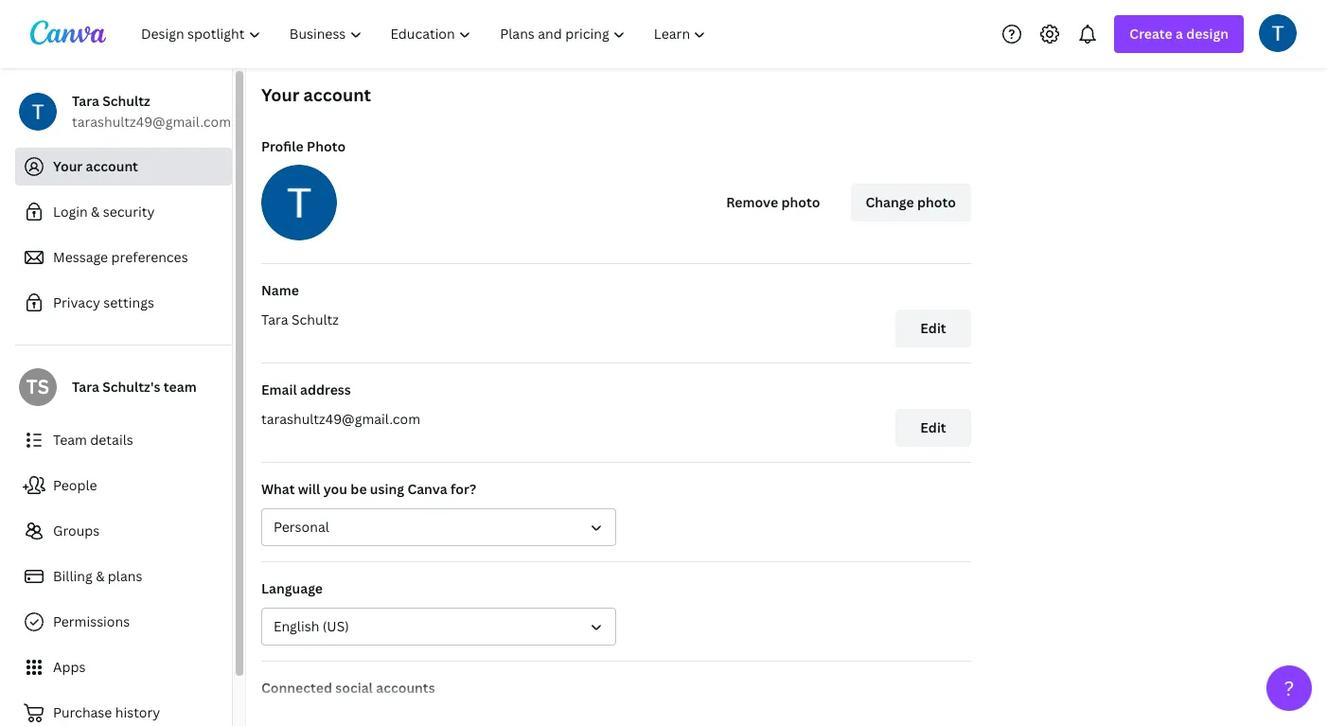 Task type: vqa. For each thing, say whether or not it's contained in the screenshot.
kendallparks02@gmail.com
no



Task type: locate. For each thing, give the bounding box(es) containing it.
people
[[53, 476, 97, 494]]

1 horizontal spatial your account
[[261, 83, 371, 106]]

connected
[[261, 679, 332, 697]]

team details link
[[15, 421, 232, 459]]

tara for tara schultz
[[261, 311, 288, 329]]

1 vertical spatial edit button
[[896, 409, 972, 447]]

login & security link
[[15, 193, 232, 231]]

2 photo from the left
[[918, 193, 956, 211]]

change photo
[[866, 193, 956, 211]]

privacy settings link
[[15, 284, 232, 322]]

0 horizontal spatial tarashultz49@gmail.com
[[72, 113, 231, 131]]

0 horizontal spatial account
[[86, 157, 138, 175]]

personal
[[274, 518, 329, 536]]

2 vertical spatial tara
[[72, 378, 99, 396]]

privacy settings
[[53, 294, 154, 312]]

0 vertical spatial tarashultz49@gmail.com
[[72, 113, 231, 131]]

1 horizontal spatial account
[[304, 83, 371, 106]]

1 vertical spatial account
[[86, 157, 138, 175]]

0 horizontal spatial your
[[53, 157, 83, 175]]

team
[[53, 431, 87, 449]]

& right login on the left top of page
[[91, 203, 100, 221]]

change
[[866, 193, 914, 211]]

1 vertical spatial schultz
[[292, 311, 339, 329]]

purchase
[[53, 704, 112, 722]]

create
[[1130, 25, 1173, 43]]

0 horizontal spatial schultz
[[102, 92, 150, 110]]

(us)
[[323, 617, 349, 635]]

your account
[[261, 83, 371, 106], [53, 157, 138, 175]]

1 vertical spatial &
[[96, 567, 105, 585]]

create a design button
[[1115, 15, 1244, 53]]

0 vertical spatial schultz
[[102, 92, 150, 110]]

0 vertical spatial edit button
[[896, 310, 972, 348]]

people link
[[15, 467, 232, 505]]

your account up the photo
[[261, 83, 371, 106]]

schultz for tara schultz tarashultz49@gmail.com
[[102, 92, 150, 110]]

tarashultz49@gmail.com down address
[[261, 410, 420, 428]]

what will you be using canva for?
[[261, 480, 476, 498]]

tarashultz49@gmail.com up your account link
[[72, 113, 231, 131]]

1 horizontal spatial schultz
[[292, 311, 339, 329]]

schultz up your account link
[[102, 92, 150, 110]]

your
[[261, 83, 300, 106], [53, 157, 83, 175]]

your up profile
[[261, 83, 300, 106]]

tara left schultz's
[[72, 378, 99, 396]]

tara up your account link
[[72, 92, 99, 110]]

social
[[335, 679, 373, 697]]

login
[[53, 203, 88, 221]]

preferences
[[111, 248, 188, 266]]

?
[[1285, 675, 1295, 702]]

0 horizontal spatial your account
[[53, 157, 138, 175]]

0 horizontal spatial photo
[[782, 193, 821, 211]]

name
[[261, 281, 299, 299]]

tarashultz49@gmail.com
[[72, 113, 231, 131], [261, 410, 420, 428]]

team details
[[53, 431, 133, 449]]

0 vertical spatial your account
[[261, 83, 371, 106]]

message preferences link
[[15, 239, 232, 277]]

schultz
[[102, 92, 150, 110], [292, 311, 339, 329]]

billing & plans link
[[15, 558, 232, 596]]

edit for tara schultz
[[921, 319, 947, 337]]

using
[[370, 480, 404, 498]]

billing & plans
[[53, 567, 142, 585]]

account up the photo
[[304, 83, 371, 106]]

1 vertical spatial tara
[[261, 311, 288, 329]]

0 vertical spatial edit
[[921, 319, 947, 337]]

your up login on the left top of page
[[53, 157, 83, 175]]

purchase history
[[53, 704, 160, 722]]

0 vertical spatial tara
[[72, 92, 99, 110]]

0 vertical spatial your
[[261, 83, 300, 106]]

you
[[324, 480, 348, 498]]

1 horizontal spatial photo
[[918, 193, 956, 211]]

team
[[164, 378, 197, 396]]

account inside your account link
[[86, 157, 138, 175]]

tara inside tara schultz tarashultz49@gmail.com
[[72, 92, 99, 110]]

your account link
[[15, 148, 232, 186]]

1 horizontal spatial tarashultz49@gmail.com
[[261, 410, 420, 428]]

what
[[261, 480, 295, 498]]

account up login & security
[[86, 157, 138, 175]]

tara for tara schultz's team
[[72, 378, 99, 396]]

photo
[[782, 193, 821, 211], [918, 193, 956, 211]]

remove
[[727, 193, 779, 211]]

language
[[261, 580, 323, 598]]

? button
[[1267, 666, 1312, 711]]

schultz down name
[[292, 311, 339, 329]]

email address
[[261, 381, 351, 399]]

a
[[1176, 25, 1184, 43]]

2 edit from the top
[[921, 419, 947, 437]]

settings
[[103, 294, 154, 312]]

photo right change
[[918, 193, 956, 211]]

2 edit button from the top
[[896, 409, 972, 447]]

connected social accounts
[[261, 679, 435, 697]]

schultz inside tara schultz tarashultz49@gmail.com
[[102, 92, 150, 110]]

groups link
[[15, 512, 232, 550]]

0 vertical spatial &
[[91, 203, 100, 221]]

edit button
[[896, 310, 972, 348], [896, 409, 972, 447]]

1 edit from the top
[[921, 319, 947, 337]]

tara down name
[[261, 311, 288, 329]]

plans
[[108, 567, 142, 585]]

your account up login & security
[[53, 157, 138, 175]]

&
[[91, 203, 100, 221], [96, 567, 105, 585]]

tara schultz
[[261, 311, 339, 329]]

tara
[[72, 92, 99, 110], [261, 311, 288, 329], [72, 378, 99, 396]]

1 edit button from the top
[[896, 310, 972, 348]]

edit
[[921, 319, 947, 337], [921, 419, 947, 437]]

tara schultz image
[[1259, 14, 1297, 52]]

photo right remove
[[782, 193, 821, 211]]

1 vertical spatial edit
[[921, 419, 947, 437]]

account
[[304, 83, 371, 106], [86, 157, 138, 175]]

& left plans at bottom left
[[96, 567, 105, 585]]

1 photo from the left
[[782, 193, 821, 211]]

1 vertical spatial your account
[[53, 157, 138, 175]]



Task type: describe. For each thing, give the bounding box(es) containing it.
change photo button
[[851, 184, 972, 222]]

permissions link
[[15, 603, 232, 641]]

permissions
[[53, 613, 130, 631]]

purchase history link
[[15, 694, 232, 726]]

groups
[[53, 522, 100, 540]]

schultz for tara schultz
[[292, 311, 339, 329]]

photo for remove photo
[[782, 193, 821, 211]]

email
[[261, 381, 297, 399]]

1 vertical spatial tarashultz49@gmail.com
[[261, 410, 420, 428]]

history
[[115, 704, 160, 722]]

canva
[[408, 480, 448, 498]]

1 vertical spatial your
[[53, 157, 83, 175]]

1 horizontal spatial your
[[261, 83, 300, 106]]

& for billing
[[96, 567, 105, 585]]

security
[[103, 203, 155, 221]]

edit button for tara schultz
[[896, 310, 972, 348]]

Personal button
[[261, 509, 616, 546]]

& for login
[[91, 203, 100, 221]]

schultz's
[[102, 378, 161, 396]]

billing
[[53, 567, 93, 585]]

message
[[53, 248, 108, 266]]

tara schultz tarashultz49@gmail.com
[[72, 92, 231, 131]]

tara schultz's team element
[[19, 368, 57, 406]]

profile photo
[[261, 137, 346, 155]]

accounts
[[376, 679, 435, 697]]

tara schultz's team
[[72, 378, 197, 396]]

english (us)
[[274, 617, 349, 635]]

photo
[[307, 137, 346, 155]]

edit button for tarashultz49@gmail.com
[[896, 409, 972, 447]]

address
[[300, 381, 351, 399]]

remove photo button
[[711, 184, 836, 222]]

tara schultz's team image
[[19, 368, 57, 406]]

login & security
[[53, 203, 155, 221]]

create a design
[[1130, 25, 1229, 43]]

be
[[351, 480, 367, 498]]

photo for change photo
[[918, 193, 956, 211]]

0 vertical spatial account
[[304, 83, 371, 106]]

apps
[[53, 658, 86, 676]]

privacy
[[53, 294, 100, 312]]

design
[[1187, 25, 1229, 43]]

remove photo
[[727, 193, 821, 211]]

tara for tara schultz tarashultz49@gmail.com
[[72, 92, 99, 110]]

Language: English (US) button
[[261, 608, 616, 646]]

details
[[90, 431, 133, 449]]

will
[[298, 480, 320, 498]]

english
[[274, 617, 319, 635]]

for?
[[451, 480, 476, 498]]

profile
[[261, 137, 304, 155]]

top level navigation element
[[129, 15, 723, 53]]

apps link
[[15, 649, 232, 687]]

message preferences
[[53, 248, 188, 266]]

edit for tarashultz49@gmail.com
[[921, 419, 947, 437]]



